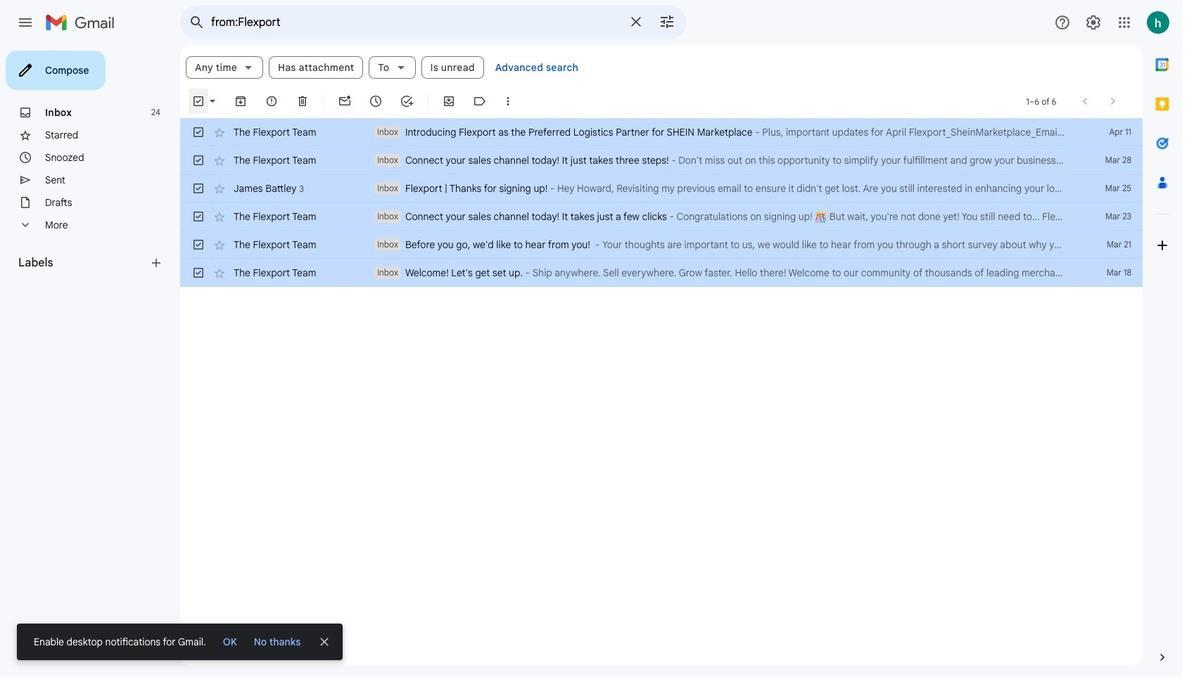 Task type: vqa. For each thing, say whether or not it's contained in the screenshot.
first Calendar event image from the top of the page
no



Task type: locate. For each thing, give the bounding box(es) containing it.
archive image
[[234, 94, 248, 108]]

tab list
[[1143, 45, 1182, 627]]

heading
[[18, 256, 149, 270]]

report spam image
[[265, 94, 279, 108]]

None search field
[[180, 6, 687, 39]]

navigation
[[0, 45, 180, 678]]

snooze image
[[369, 94, 383, 108]]

main menu image
[[17, 14, 34, 31]]

support image
[[1054, 14, 1071, 31]]

add to tasks image
[[400, 94, 414, 108]]

None checkbox
[[191, 94, 205, 108], [191, 182, 205, 196], [191, 210, 205, 224], [191, 238, 205, 252], [191, 266, 205, 280], [191, 94, 205, 108], [191, 182, 205, 196], [191, 210, 205, 224], [191, 238, 205, 252], [191, 266, 205, 280]]

move to inbox image
[[442, 94, 456, 108]]

main content
[[180, 45, 1143, 666]]

row
[[180, 118, 1143, 146], [180, 146, 1143, 174], [180, 174, 1143, 203], [180, 203, 1143, 231], [180, 231, 1143, 259], [180, 259, 1143, 287]]

1 row from the top
[[180, 118, 1143, 146]]

more email options image
[[501, 94, 515, 108]]

delete image
[[296, 94, 310, 108]]

None checkbox
[[191, 125, 205, 139], [191, 153, 205, 167], [191, 125, 205, 139], [191, 153, 205, 167]]

alert
[[17, 32, 1160, 661]]



Task type: describe. For each thing, give the bounding box(es) containing it.
settings image
[[1085, 14, 1102, 31]]

2 row from the top
[[180, 146, 1143, 174]]

5 row from the top
[[180, 231, 1143, 259]]

gmail image
[[45, 8, 122, 37]]

labels image
[[473, 94, 487, 108]]

3 row from the top
[[180, 174, 1143, 203]]

Search mail text field
[[211, 15, 619, 30]]

🎊 image
[[815, 212, 827, 224]]

search mail image
[[184, 10, 210, 35]]

advanced search options image
[[653, 8, 681, 36]]

6 row from the top
[[180, 259, 1143, 287]]

4 row from the top
[[180, 203, 1143, 231]]

clear search image
[[622, 8, 650, 36]]



